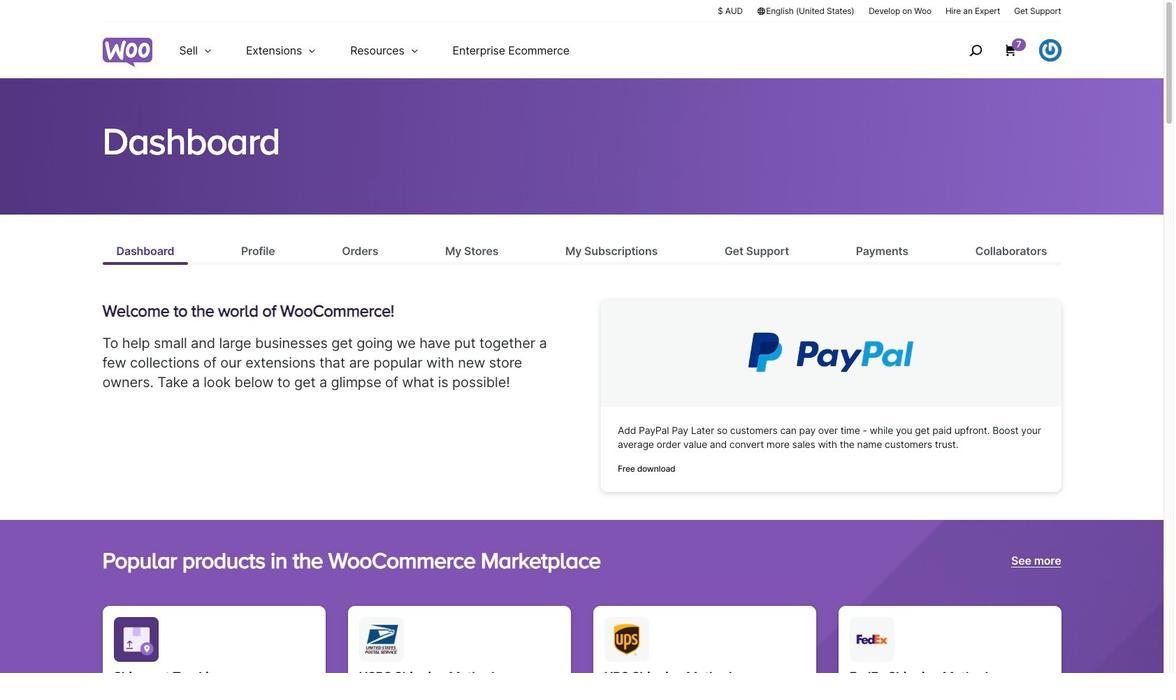 Task type: locate. For each thing, give the bounding box(es) containing it.
search image
[[965, 39, 988, 62]]



Task type: describe. For each thing, give the bounding box(es) containing it.
service navigation menu element
[[940, 28, 1062, 73]]

open account menu image
[[1039, 39, 1062, 62]]



Task type: vqa. For each thing, say whether or not it's contained in the screenshot.
Service navigation menu "element"
yes



